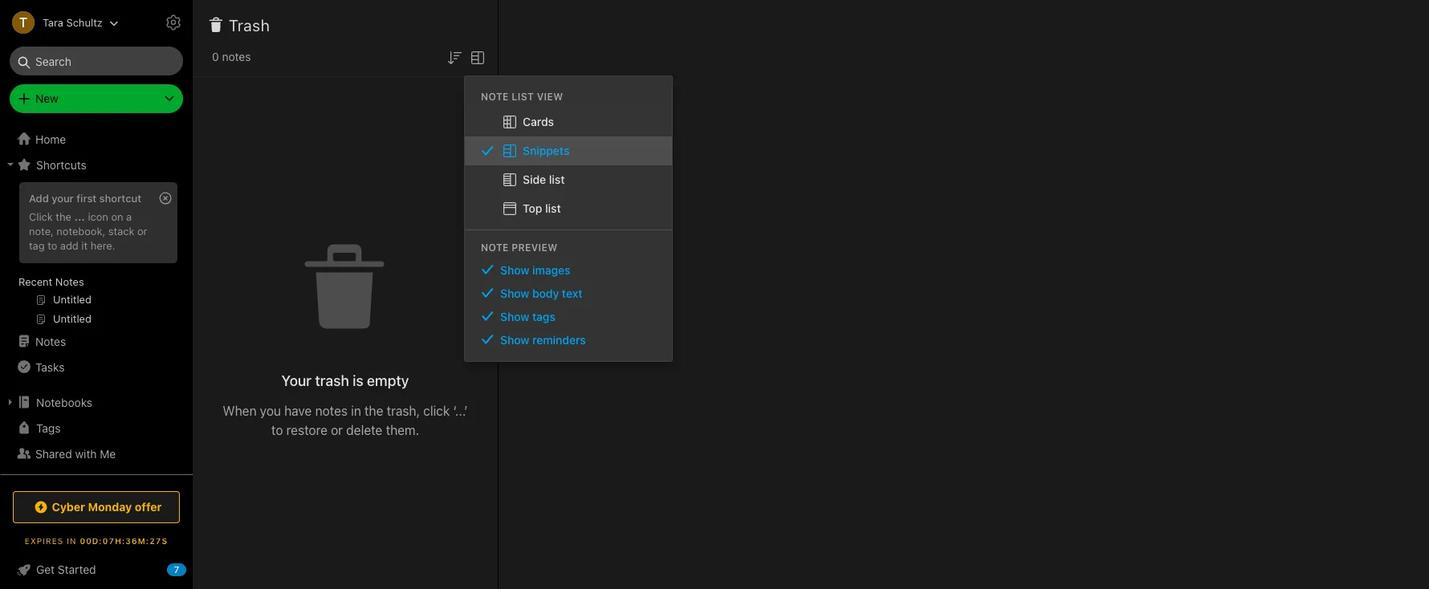 Task type: vqa. For each thing, say whether or not it's contained in the screenshot.
Show images
yes



Task type: locate. For each thing, give the bounding box(es) containing it.
1 vertical spatial to
[[272, 423, 283, 437]]

notebooks link
[[0, 390, 186, 415]]

0 notes
[[212, 50, 251, 63]]

Search text field
[[21, 47, 172, 76]]

new
[[35, 92, 58, 105]]

1 vertical spatial or
[[331, 423, 343, 437]]

dropdown list menu containing show images
[[465, 259, 672, 352]]

1 show from the top
[[500, 263, 530, 277]]

1 vertical spatial notes
[[315, 404, 348, 418]]

show for show images
[[500, 263, 530, 277]]

4 show from the top
[[500, 333, 530, 347]]

list
[[512, 91, 534, 103]]

recent
[[18, 276, 52, 288]]

the
[[56, 210, 71, 223], [365, 404, 384, 418]]

icon
[[88, 210, 108, 223]]

click to collapse image
[[187, 560, 199, 579]]

or
[[137, 225, 147, 238], [331, 423, 343, 437]]

group
[[0, 178, 186, 335]]

top list
[[523, 201, 561, 215]]

list right top
[[545, 201, 561, 215]]

0 vertical spatial dropdown list menu
[[465, 107, 672, 223]]

started
[[58, 563, 96, 577]]

None search field
[[21, 47, 172, 76]]

1 dropdown list menu from the top
[[465, 107, 672, 223]]

0 vertical spatial to
[[48, 239, 57, 252]]

show inside "link"
[[500, 333, 530, 347]]

show for show tags
[[500, 310, 530, 324]]

1 vertical spatial notes
[[35, 335, 66, 348]]

0 vertical spatial notes
[[55, 276, 84, 288]]

side list
[[523, 173, 565, 186]]

Help and Learning task checklist field
[[0, 558, 193, 583]]

0 vertical spatial the
[[56, 210, 71, 223]]

1 horizontal spatial notes
[[315, 404, 348, 418]]

1 horizontal spatial the
[[365, 404, 384, 418]]

group containing add your first shortcut
[[0, 178, 186, 335]]

notes
[[222, 50, 251, 63], [315, 404, 348, 418]]

to inside when you have notes in the trash, click '...' to restore or delete them.
[[272, 423, 283, 437]]

your
[[52, 192, 74, 205]]

the right in
[[365, 404, 384, 418]]

show reminders
[[500, 333, 586, 347]]

or inside icon on a note, notebook, stack or tag to add it here.
[[137, 225, 147, 238]]

'...'
[[453, 404, 468, 418]]

0 horizontal spatial or
[[137, 225, 147, 238]]

cards link
[[465, 107, 672, 136]]

1 vertical spatial the
[[365, 404, 384, 418]]

shared with me
[[35, 447, 116, 461]]

show left tags
[[500, 310, 530, 324]]

dropdown list menu
[[465, 107, 672, 223], [465, 259, 672, 352]]

cyber monday offer button
[[13, 492, 180, 524]]

show for show reminders
[[500, 333, 530, 347]]

1 vertical spatial note
[[481, 242, 509, 254]]

1 vertical spatial dropdown list menu
[[465, 259, 672, 352]]

tree
[[0, 126, 193, 502]]

2 show from the top
[[500, 287, 530, 300]]

a
[[126, 210, 132, 223]]

snippets menu item
[[465, 136, 672, 165]]

notes right recent
[[55, 276, 84, 288]]

00d:07h:36m:27s
[[80, 537, 168, 546]]

you
[[260, 404, 281, 418]]

settings image
[[164, 13, 183, 32]]

show up show tags in the left bottom of the page
[[500, 287, 530, 300]]

note left preview
[[481, 242, 509, 254]]

tag
[[29, 239, 45, 252]]

show tags link
[[465, 305, 672, 328]]

note preview
[[481, 242, 558, 254]]

here.
[[91, 239, 115, 252]]

top list link
[[465, 194, 672, 223]]

1 vertical spatial list
[[545, 201, 561, 215]]

add
[[29, 192, 49, 205]]

notes right 0
[[222, 50, 251, 63]]

expires in 00d:07h:36m:27s
[[25, 537, 168, 546]]

view
[[537, 91, 563, 103]]

0 vertical spatial notes
[[222, 50, 251, 63]]

to right tag
[[48, 239, 57, 252]]

cyber
[[52, 500, 85, 514]]

recent notes
[[18, 276, 84, 288]]

1 horizontal spatial or
[[331, 423, 343, 437]]

show down note preview
[[500, 263, 530, 277]]

2 note from the top
[[481, 242, 509, 254]]

1 note from the top
[[481, 91, 509, 103]]

show
[[500, 263, 530, 277], [500, 287, 530, 300], [500, 310, 530, 324], [500, 333, 530, 347]]

View options field
[[464, 47, 488, 67]]

note left list
[[481, 91, 509, 103]]

when you have notes in the trash, click '...' to restore or delete them.
[[223, 404, 468, 437]]

0 vertical spatial list
[[549, 173, 565, 186]]

the left ...
[[56, 210, 71, 223]]

0 horizontal spatial to
[[48, 239, 57, 252]]

or left delete
[[331, 423, 343, 437]]

list
[[549, 173, 565, 186], [545, 201, 561, 215]]

0 vertical spatial or
[[137, 225, 147, 238]]

when
[[223, 404, 257, 418]]

notes
[[55, 276, 84, 288], [35, 335, 66, 348]]

Sort options field
[[445, 47, 464, 67]]

your trash is empty
[[282, 372, 409, 389]]

list for top list
[[545, 201, 561, 215]]

notebook,
[[57, 225, 105, 238]]

0 vertical spatial note
[[481, 91, 509, 103]]

to
[[48, 239, 57, 252], [272, 423, 283, 437]]

notes left in
[[315, 404, 348, 418]]

...
[[74, 210, 85, 223]]

1 horizontal spatial to
[[272, 423, 283, 437]]

add your first shortcut
[[29, 192, 142, 205]]

shortcuts button
[[0, 152, 186, 178]]

0
[[212, 50, 219, 63]]

tree containing home
[[0, 126, 193, 502]]

note
[[481, 91, 509, 103], [481, 242, 509, 254]]

2 dropdown list menu from the top
[[465, 259, 672, 352]]

0 horizontal spatial the
[[56, 210, 71, 223]]

3 show from the top
[[500, 310, 530, 324]]

list right side
[[549, 173, 565, 186]]

notes up tasks
[[35, 335, 66, 348]]

or right the stack
[[137, 225, 147, 238]]

notebooks
[[36, 396, 92, 409]]

show down show tags in the left bottom of the page
[[500, 333, 530, 347]]

home
[[35, 132, 66, 146]]

show tags
[[500, 310, 556, 324]]

to down 'you'
[[272, 423, 283, 437]]

on
[[111, 210, 123, 223]]



Task type: describe. For each thing, give the bounding box(es) containing it.
shared with me link
[[0, 441, 186, 467]]

stack
[[108, 225, 135, 238]]

or inside when you have notes in the trash, click '...' to restore or delete them.
[[331, 423, 343, 437]]

your
[[282, 372, 312, 389]]

images
[[533, 263, 571, 277]]

top
[[523, 201, 543, 215]]

cyber monday offer
[[52, 500, 162, 514]]

note window - empty element
[[499, 0, 1430, 590]]

shared
[[35, 447, 72, 461]]

trash
[[315, 372, 349, 389]]

tags
[[36, 421, 61, 435]]

side list link
[[465, 165, 672, 194]]

click
[[29, 210, 53, 223]]

show reminders link
[[465, 328, 672, 352]]

click
[[424, 404, 450, 418]]

tags
[[533, 310, 556, 324]]

home link
[[0, 126, 193, 152]]

shortcut
[[99, 192, 142, 205]]

Account field
[[0, 6, 119, 39]]

is
[[353, 372, 364, 389]]

in
[[67, 537, 77, 546]]

first
[[77, 192, 97, 205]]

tara schultz
[[43, 16, 103, 29]]

add
[[60, 239, 79, 252]]

list for side list
[[549, 173, 565, 186]]

new button
[[10, 84, 183, 113]]

monday
[[88, 500, 132, 514]]

show body text link
[[465, 282, 672, 305]]

with
[[75, 447, 97, 461]]

snippets link
[[465, 136, 672, 165]]

dropdown list menu containing cards
[[465, 107, 672, 223]]

expires
[[25, 537, 64, 546]]

show images
[[500, 263, 571, 277]]

note list view
[[481, 91, 563, 103]]

body
[[533, 287, 559, 300]]

0 horizontal spatial notes
[[222, 50, 251, 63]]

show body text
[[500, 287, 583, 300]]

tara
[[43, 16, 63, 29]]

get
[[36, 563, 55, 577]]

the inside group
[[56, 210, 71, 223]]

notes link
[[0, 329, 186, 354]]

it
[[81, 239, 88, 252]]

preview
[[512, 242, 558, 254]]

text
[[562, 287, 583, 300]]

empty
[[367, 372, 409, 389]]

delete
[[346, 423, 383, 437]]

show images link
[[465, 259, 672, 282]]

side
[[523, 173, 546, 186]]

them.
[[386, 423, 419, 437]]

note for note preview
[[481, 242, 509, 254]]

shortcuts
[[36, 158, 87, 172]]

trash,
[[387, 404, 420, 418]]

the inside when you have notes in the trash, click '...' to restore or delete them.
[[365, 404, 384, 418]]

schultz
[[66, 16, 103, 29]]

notes inside group
[[55, 276, 84, 288]]

in
[[351, 404, 361, 418]]

icon on a note, notebook, stack or tag to add it here.
[[29, 210, 147, 252]]

note for note list view
[[481, 91, 509, 103]]

7
[[174, 565, 179, 575]]

tasks
[[35, 360, 65, 374]]

note,
[[29, 225, 54, 238]]

offer
[[135, 500, 162, 514]]

cards
[[523, 115, 554, 128]]

have
[[285, 404, 312, 418]]

snippets
[[523, 144, 570, 157]]

expand notebooks image
[[4, 396, 17, 409]]

restore
[[287, 423, 328, 437]]

tags button
[[0, 415, 186, 441]]

click the ...
[[29, 210, 85, 223]]

get started
[[36, 563, 96, 577]]

me
[[100, 447, 116, 461]]

show for show body text
[[500, 287, 530, 300]]

reminders
[[533, 333, 586, 347]]

to inside icon on a note, notebook, stack or tag to add it here.
[[48, 239, 57, 252]]

notes inside when you have notes in the trash, click '...' to restore or delete them.
[[315, 404, 348, 418]]

tasks button
[[0, 354, 186, 380]]

trash
[[229, 16, 270, 35]]



